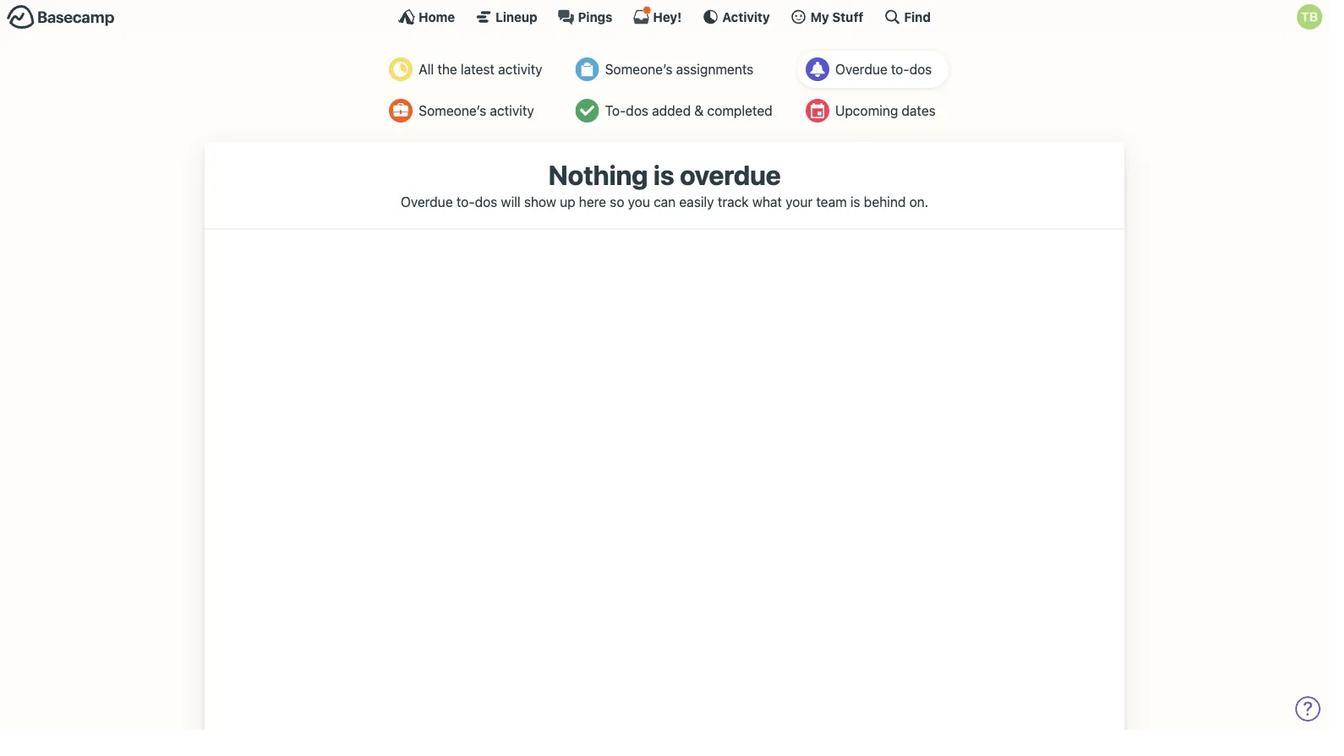 Task type: locate. For each thing, give the bounding box(es) containing it.
is up can
[[654, 159, 674, 191]]

here
[[579, 194, 606, 210]]

latest
[[461, 61, 495, 77]]

to- up upcoming dates
[[891, 61, 910, 77]]

find button
[[884, 8, 931, 25]]

activity
[[722, 9, 770, 24]]

so
[[610, 194, 624, 210]]

overdue left will
[[401, 194, 453, 210]]

1 horizontal spatial dos
[[626, 103, 649, 119]]

my stuff button
[[790, 8, 864, 25]]

is
[[654, 159, 674, 191], [851, 194, 861, 210]]

0 horizontal spatial to-
[[456, 194, 475, 210]]

dos
[[910, 61, 932, 77], [626, 103, 649, 119], [475, 194, 497, 210]]

team
[[816, 194, 847, 210]]

1 horizontal spatial someone's
[[605, 61, 673, 77]]

dos inside nothing is overdue overdue to-dos will show up here so you can easily track what your team is behind on.
[[475, 194, 497, 210]]

1 horizontal spatial overdue
[[835, 61, 888, 77]]

will
[[501, 194, 521, 210]]

overdue
[[835, 61, 888, 77], [401, 194, 453, 210]]

to- left will
[[456, 194, 475, 210]]

dates
[[902, 103, 936, 119]]

activity
[[498, 61, 542, 77], [490, 103, 534, 119]]

0 horizontal spatial dos
[[475, 194, 497, 210]]

completed
[[707, 103, 773, 119]]

dos left the added
[[626, 103, 649, 119]]

behind
[[864, 194, 906, 210]]

1 horizontal spatial to-
[[891, 61, 910, 77]]

1 vertical spatial to-
[[456, 194, 475, 210]]

someone's down the
[[419, 103, 486, 119]]

2 vertical spatial dos
[[475, 194, 497, 210]]

0 vertical spatial activity
[[498, 61, 542, 77]]

on.
[[910, 194, 929, 210]]

what
[[752, 194, 782, 210]]

0 vertical spatial someone's
[[605, 61, 673, 77]]

overdue
[[680, 159, 781, 191]]

to-
[[891, 61, 910, 77], [456, 194, 475, 210]]

someone's up to- on the left
[[605, 61, 673, 77]]

0 vertical spatial to-
[[891, 61, 910, 77]]

1 vertical spatial overdue
[[401, 194, 453, 210]]

assignment image
[[576, 58, 599, 81]]

dos left will
[[475, 194, 497, 210]]

show
[[524, 194, 556, 210]]

my stuff
[[811, 9, 864, 24]]

someone's assignments link
[[567, 51, 785, 88]]

0 vertical spatial is
[[654, 159, 674, 191]]

to-dos added & completed link
[[567, 92, 785, 129]]

activity down all the latest activity
[[490, 103, 534, 119]]

0 horizontal spatial is
[[654, 159, 674, 191]]

1 vertical spatial is
[[851, 194, 861, 210]]

someone's activity
[[419, 103, 534, 119]]

added
[[652, 103, 691, 119]]

switch accounts image
[[7, 4, 115, 30]]

is right team
[[851, 194, 861, 210]]

0 vertical spatial dos
[[910, 61, 932, 77]]

upcoming
[[835, 103, 898, 119]]

my
[[811, 9, 829, 24]]

up
[[560, 194, 576, 210]]

lineup
[[496, 9, 537, 24]]

1 vertical spatial dos
[[626, 103, 649, 119]]

0 horizontal spatial overdue
[[401, 194, 453, 210]]

schedule image
[[806, 99, 829, 123]]

2 horizontal spatial dos
[[910, 61, 932, 77]]

activity right latest
[[498, 61, 542, 77]]

0 horizontal spatial someone's
[[419, 103, 486, 119]]

nothing
[[548, 159, 648, 191]]

someone's
[[605, 61, 673, 77], [419, 103, 486, 119]]

overdue up the upcoming
[[835, 61, 888, 77]]

upcoming dates
[[835, 103, 936, 119]]

1 vertical spatial someone's
[[419, 103, 486, 119]]

0 vertical spatial overdue
[[835, 61, 888, 77]]

dos up dates
[[910, 61, 932, 77]]



Task type: describe. For each thing, give the bounding box(es) containing it.
someone's activity link
[[381, 92, 555, 129]]

all the latest activity link
[[381, 51, 555, 88]]

all
[[419, 61, 434, 77]]

someone's for someone's activity
[[419, 103, 486, 119]]

you
[[628, 194, 650, 210]]

someone's for someone's assignments
[[605, 61, 673, 77]]

to- inside nothing is overdue overdue to-dos will show up here so you can easily track what your team is behind on.
[[456, 194, 475, 210]]

track
[[718, 194, 749, 210]]

home link
[[398, 8, 455, 25]]

pings button
[[558, 8, 613, 25]]

pings
[[578, 9, 613, 24]]

stuff
[[832, 9, 864, 24]]

todo image
[[576, 99, 599, 123]]

main element
[[0, 0, 1329, 33]]

to-dos added & completed
[[605, 103, 773, 119]]

the
[[438, 61, 457, 77]]

upcoming dates link
[[797, 92, 949, 129]]

hey! button
[[633, 6, 682, 25]]

easily
[[679, 194, 714, 210]]

activity link
[[702, 8, 770, 25]]

to-
[[605, 103, 626, 119]]

tim burton image
[[1297, 4, 1323, 30]]

overdue inside nothing is overdue overdue to-dos will show up here so you can easily track what your team is behind on.
[[401, 194, 453, 210]]

&
[[694, 103, 704, 119]]

activity report image
[[389, 58, 413, 81]]

reports image
[[806, 58, 829, 81]]

person report image
[[389, 99, 413, 123]]

find
[[904, 9, 931, 24]]

your
[[786, 194, 813, 210]]

all the latest activity
[[419, 61, 542, 77]]

1 vertical spatial activity
[[490, 103, 534, 119]]

assignments
[[676, 61, 754, 77]]

home
[[419, 9, 455, 24]]

someone's assignments
[[605, 61, 754, 77]]

lineup link
[[475, 8, 537, 25]]

hey!
[[653, 9, 682, 24]]

can
[[654, 194, 676, 210]]

1 horizontal spatial is
[[851, 194, 861, 210]]

nothing is overdue overdue to-dos will show up here so you can easily track what your team is behind on.
[[401, 159, 929, 210]]

overdue to-dos
[[835, 61, 932, 77]]

overdue to-dos link
[[797, 51, 949, 88]]



Task type: vqa. For each thing, say whether or not it's contained in the screenshot.
make
no



